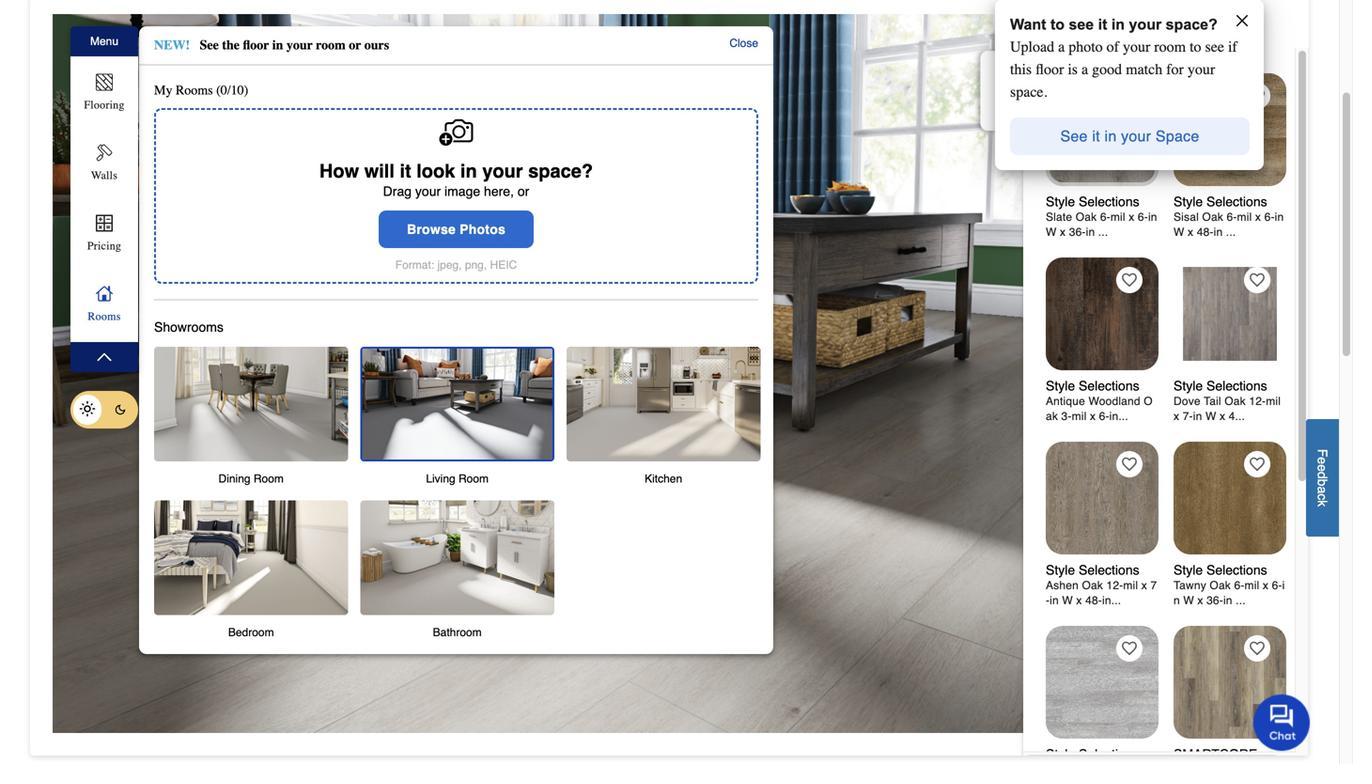 Task type: vqa. For each thing, say whether or not it's contained in the screenshot.
the style selections dove tail oak 12-mil x 7-in w x 4...
yes



Task type: locate. For each thing, give the bounding box(es) containing it.
in inside style selections ashen oak 12-mil x 7 -in w x 48-in...
[[1050, 594, 1059, 607]]

bedroom button
[[154, 501, 361, 654]]

2 see it in your space button from the left
[[1046, 110, 1215, 163]]

s inside s i m i l a r f l o o r s
[[1246, 162, 1262, 170]]

browse photos button
[[379, 211, 534, 248]]

see
[[1069, 16, 1095, 33], [1206, 38, 1225, 55]]

close image up c
[[996, 58, 1011, 73]]

rooms
[[176, 83, 213, 98], [88, 310, 121, 323]]

heart outline image
[[1122, 273, 1138, 288], [1250, 273, 1265, 288], [1122, 641, 1138, 656], [1250, 641, 1265, 656]]

room down similar floors on the top right
[[1155, 38, 1187, 55]]

walls
[[91, 169, 118, 182]]

style selections antique woodland o ak 3-mil x 6-in...
[[1046, 378, 1153, 423]]

oak
[[1076, 211, 1097, 224], [1203, 211, 1224, 224], [1225, 395, 1247, 408], [1083, 579, 1104, 592], [1210, 579, 1232, 592]]

1 vertical spatial close image
[[996, 58, 1011, 73]]

s i m i l a r f l o o r s
[[1246, 121, 1285, 173]]

oak inside style selections sisal oak 6-mil x 6-in w x 48-in ...
[[1203, 211, 1224, 224]]

close image up if
[[1235, 13, 1250, 28]]

1 room from the left
[[254, 472, 284, 486]]

1 horizontal spatial see
[[1061, 127, 1088, 145]]

in inside how will it look in your space? drag your image here, or
[[461, 160, 477, 182]]

see inside button
[[1061, 127, 1088, 145]]

a up k
[[1316, 486, 1331, 494]]

r down m
[[1268, 166, 1285, 173]]

see inside upload a photo of your room to see if this floor is a good match for your space.
[[1206, 38, 1225, 55]]

0 vertical spatial floor
[[243, 38, 269, 53]]

i down the s
[[1268, 149, 1285, 153]]

selections for style selections ashen oak 12-mil x 7 -in w x 48-in...
[[1079, 563, 1140, 578]]

heart outline image
[[1122, 457, 1138, 472], [1250, 457, 1265, 472]]

rooms left (
[[176, 83, 213, 98]]

0 vertical spatial s
[[995, 106, 1012, 114]]

l down m
[[1268, 153, 1285, 158]]

(
[[216, 83, 221, 98]]

c
[[995, 81, 1012, 92]]

style for style selections dove tail oak 12-mil x 7-in w x 4...
[[1174, 378, 1204, 393]]

1 horizontal spatial floor
[[1036, 61, 1065, 78]]

f up d
[[1316, 449, 1331, 457]]

png,
[[465, 259, 487, 272]]

m
[[1268, 135, 1285, 149]]

... for style selections sisal oak 6-mil x 6-in w x 48-in ...
[[1227, 226, 1237, 239]]

oak right ashen at the bottom right
[[1083, 579, 1104, 592]]

style inside style selections dove tail oak 12-mil x 7-in w x 4...
[[1174, 378, 1204, 393]]

selections inside button
[[1079, 747, 1140, 762]]

12- right 'tail'
[[1250, 395, 1267, 408]]

o
[[1144, 395, 1153, 408]]

format: jpeg, png, heic
[[396, 259, 517, 272]]

diningroom image
[[154, 347, 348, 462]]

0 horizontal spatial f
[[1246, 123, 1262, 132]]

style inside style selections tawny oak 6-mil x 6-i n w x 36-in ...
[[1174, 563, 1204, 578]]

close
[[730, 37, 759, 50]]

dining
[[219, 472, 251, 486]]

l left m
[[1246, 132, 1262, 137]]

pricing button
[[73, 207, 135, 262]]

oak inside style selections slate oak 6-mil x 6-in w x 36-in ...
[[1076, 211, 1097, 224]]

or left ours
[[349, 38, 361, 53]]

jpeg,
[[438, 259, 462, 272]]

heart outline image down style selections tawny oak 6-mil x 6-i n w x 36-in ...
[[1250, 641, 1265, 656]]

mil inside style selections ashen oak 12-mil x 7 -in w x 48-in...
[[1124, 579, 1139, 592]]

floor right the
[[243, 38, 269, 53]]

space? for it
[[1166, 16, 1218, 33]]

close image inside c l o s e button
[[996, 58, 1011, 73]]

n
[[1174, 594, 1181, 607]]

oak up 4...
[[1225, 395, 1247, 408]]

i down chevron down icon
[[1268, 131, 1285, 135]]

style for style selections tawny oak 6-mil x 6-i n w x 36-in ...
[[1174, 563, 1204, 578]]

in...
[[1110, 410, 1129, 423], [1103, 594, 1122, 607]]

1 heart outline image from the left
[[1122, 457, 1138, 472]]

selections inside style selections antique woodland o ak 3-mil x 6-in...
[[1079, 378, 1140, 393]]

pricing
[[87, 239, 121, 252]]

1 vertical spatial it
[[1093, 127, 1101, 145]]

w down the "slate" on the right of page
[[1046, 226, 1057, 239]]

0 horizontal spatial 48-
[[1086, 594, 1103, 607]]

0 vertical spatial r
[[1246, 156, 1262, 162]]

1 horizontal spatial or
[[518, 184, 530, 199]]

room
[[254, 472, 284, 486], [459, 472, 489, 486]]

style
[[1046, 194, 1076, 209], [1174, 194, 1204, 209], [1046, 378, 1076, 393], [1174, 378, 1204, 393], [1046, 563, 1076, 578], [1174, 563, 1204, 578], [1046, 747, 1076, 762]]

1 horizontal spatial to
[[1190, 38, 1202, 55]]

selections inside style selections sisal oak 6-mil x 6-in w x 48-in ...
[[1207, 194, 1268, 209]]

menu
[[90, 35, 118, 47]]

s
[[995, 106, 1012, 114], [1246, 162, 1262, 170]]

oak right 'sisal'
[[1203, 211, 1224, 224]]

oak inside style selections ashen oak 12-mil x 7 -in w x 48-in...
[[1083, 579, 1104, 592]]

new! see the floor in your room or ours
[[154, 38, 389, 53]]

1 horizontal spatial 12-
[[1250, 395, 1267, 408]]

kitchen button
[[567, 347, 773, 501]]

or right here,
[[518, 184, 530, 199]]

see down the is
[[1061, 127, 1088, 145]]

0 horizontal spatial s
[[995, 106, 1012, 114]]

the
[[222, 38, 240, 53]]

sisal
[[1174, 211, 1200, 224]]

1 horizontal spatial f
[[1316, 449, 1331, 457]]

floor left the is
[[1036, 61, 1065, 78]]

36- right n
[[1207, 594, 1224, 607]]

in... inside style selections antique woodland o ak 3-mil x 6-in...
[[1110, 410, 1129, 423]]

style for style selections
[[1046, 747, 1076, 762]]

a inside s i m i l a r f l o o r s
[[1268, 158, 1285, 166]]

mil
[[1111, 211, 1126, 224], [1238, 211, 1253, 224], [1267, 395, 1282, 408], [1072, 410, 1087, 423], [1124, 579, 1139, 592], [1245, 579, 1260, 592]]

2 room from the left
[[1155, 38, 1187, 55]]

kitchen image
[[567, 347, 761, 462]]

selections for style selections tawny oak 6-mil x 6-i n w x 36-in ...
[[1207, 563, 1268, 578]]

in inside button
[[1105, 127, 1117, 145]]

1 vertical spatial 36-
[[1207, 594, 1224, 607]]

style inside style selections ashen oak 12-mil x 7 -in w x 48-in...
[[1046, 563, 1076, 578]]

room
[[316, 38, 346, 53], [1155, 38, 1187, 55]]

2 heart outline image from the left
[[1250, 457, 1265, 472]]

...
[[1099, 226, 1109, 239], [1227, 226, 1237, 239], [1236, 594, 1246, 607]]

b
[[1316, 479, 1331, 486]]

w down 'sisal'
[[1174, 226, 1185, 239]]

or
[[349, 38, 361, 53], [518, 184, 530, 199]]

your left floors
[[1130, 16, 1162, 33]]

w right n
[[1184, 594, 1195, 607]]

e inside button
[[995, 114, 1012, 123]]

oak inside style selections tawny oak 6-mil x 6-i n w x 36-in ...
[[1210, 579, 1232, 592]]

see up photo
[[1069, 16, 1095, 33]]

x
[[1129, 211, 1135, 224], [1256, 211, 1262, 224], [1061, 226, 1066, 239], [1188, 226, 1194, 239], [1091, 410, 1096, 423], [1174, 410, 1180, 423], [1220, 410, 1226, 423], [1142, 579, 1148, 592], [1264, 579, 1269, 592], [1077, 594, 1083, 607], [1198, 594, 1204, 607]]

selections inside style selections slate oak 6-mil x 6-in w x 36-in ...
[[1079, 194, 1140, 209]]

1 vertical spatial s
[[1246, 162, 1262, 170]]

12-
[[1250, 395, 1267, 408], [1107, 579, 1124, 592]]

0 horizontal spatial 36-
[[1070, 226, 1086, 239]]

a down m
[[1268, 158, 1285, 166]]

x down ashen at the bottom right
[[1077, 594, 1083, 607]]

selections inside style selections dove tail oak 12-mil x 7-in w x 4...
[[1207, 378, 1268, 393]]

chevron up image
[[95, 348, 114, 367]]

rooms button
[[73, 277, 135, 333]]

x left 7-
[[1174, 410, 1180, 423]]

2 vertical spatial i
[[1283, 579, 1286, 592]]

style for style selections ashen oak 12-mil x 7 -in w x 48-in...
[[1046, 563, 1076, 578]]

48- down 'sisal'
[[1198, 226, 1214, 239]]

r
[[1246, 156, 1262, 162], [1268, 166, 1285, 173]]

0 vertical spatial or
[[349, 38, 361, 53]]

1 vertical spatial 48-
[[1086, 594, 1103, 607]]

to down floors
[[1190, 38, 1202, 55]]

0 vertical spatial space?
[[1166, 16, 1218, 33]]

it up of
[[1099, 16, 1108, 33]]

1 horizontal spatial r
[[1268, 166, 1285, 173]]

match
[[1126, 61, 1163, 78]]

in inside style selections dove tail oak 12-mil x 7-in w x 4...
[[1194, 410, 1203, 423]]

mil left 7
[[1124, 579, 1139, 592]]

1 horizontal spatial 48-
[[1198, 226, 1214, 239]]

style inside style selections antique woodland o ak 3-mil x 6-in...
[[1046, 378, 1076, 393]]

3-
[[1062, 410, 1072, 423]]

look
[[417, 160, 455, 182]]

close image
[[1235, 13, 1250, 28], [996, 58, 1011, 73]]

dove
[[1174, 395, 1201, 408]]

see left if
[[1206, 38, 1225, 55]]

w inside style selections dove tail oak 12-mil x 7-in w x 4...
[[1206, 410, 1217, 423]]

0 horizontal spatial room
[[316, 38, 346, 53]]

heart outline image inside smartcore button
[[1250, 641, 1265, 656]]

heart outline image for style selections tawny oak 6-mil x 6-i n w x 36-in ...
[[1250, 457, 1265, 472]]

heart outline image left d
[[1250, 457, 1265, 472]]

1 vertical spatial see
[[1061, 127, 1088, 145]]

1 horizontal spatial rooms
[[176, 83, 213, 98]]

style inside style selections sisal oak 6-mil x 6-in w x 48-in ...
[[1174, 194, 1204, 209]]

l
[[995, 92, 1012, 96], [1246, 132, 1262, 137], [1268, 153, 1285, 158]]

your
[[1130, 16, 1162, 33], [287, 38, 313, 53], [1123, 38, 1151, 55], [1188, 61, 1216, 78], [1122, 127, 1152, 145], [483, 160, 523, 182], [415, 184, 441, 199]]

0 vertical spatial 36-
[[1070, 226, 1086, 239]]

2 room from the left
[[459, 472, 489, 486]]

it inside how will it look in your space? drag your image here, or
[[400, 160, 412, 182]]

style inside style selections slate oak 6-mil x 6-in w x 36-in ...
[[1046, 194, 1076, 209]]

1 horizontal spatial s
[[1246, 162, 1262, 170]]

1 vertical spatial to
[[1190, 38, 1202, 55]]

mil inside style selections tawny oak 6-mil x 6-i n w x 36-in ...
[[1245, 579, 1260, 592]]

0 vertical spatial see
[[200, 38, 219, 53]]

is
[[1068, 61, 1078, 78]]

0 vertical spatial it
[[1099, 16, 1108, 33]]

good
[[1093, 61, 1123, 78]]

0 vertical spatial see
[[1069, 16, 1095, 33]]

style inside button
[[1046, 747, 1076, 762]]

f left the s
[[1246, 123, 1262, 132]]

your left space at the top right of page
[[1122, 127, 1152, 145]]

s down c
[[995, 106, 1012, 114]]

how
[[320, 160, 359, 182]]

0 vertical spatial rooms
[[176, 83, 213, 98]]

1 horizontal spatial see
[[1206, 38, 1225, 55]]

0 horizontal spatial heart outline image
[[1122, 457, 1138, 472]]

l down this
[[995, 92, 1012, 96]]

0 horizontal spatial l
[[995, 92, 1012, 96]]

e up b
[[1316, 464, 1331, 472]]

see it in your space button
[[1011, 110, 1250, 163], [1046, 110, 1215, 163]]

6- inside style selections antique woodland o ak 3-mil x 6-in...
[[1100, 410, 1110, 423]]

mil inside style selections sisal oak 6-mil x 6-in w x 48-in ...
[[1238, 211, 1253, 224]]

x right tawny
[[1264, 579, 1269, 592]]

2 horizontal spatial l
[[1268, 153, 1285, 158]]

0 vertical spatial in...
[[1110, 410, 1129, 423]]

in... inside style selections ashen oak 12-mil x 7 -in w x 48-in...
[[1103, 594, 1122, 607]]

space?
[[1166, 16, 1218, 33], [529, 160, 593, 182]]

1 vertical spatial rooms
[[88, 310, 121, 323]]

w inside style selections tawny oak 6-mil x 6-i n w x 36-in ...
[[1184, 594, 1195, 607]]

mil right the "slate" on the right of page
[[1111, 211, 1126, 224]]

0 vertical spatial 48-
[[1198, 226, 1214, 239]]

tile image
[[1046, 73, 1159, 186], [1174, 73, 1287, 186], [1046, 258, 1159, 370], [1174, 258, 1287, 370], [1046, 442, 1159, 555], [1174, 442, 1287, 555], [1046, 626, 1159, 739], [1174, 626, 1287, 739]]

see left the
[[200, 38, 219, 53]]

to
[[1051, 16, 1065, 33], [1190, 38, 1202, 55]]

heart outline image down style selections ashen oak 12-mil x 7 -in w x 48-in... on the right
[[1122, 641, 1138, 656]]

dining room button
[[154, 347, 361, 501]]

e down c
[[995, 114, 1012, 123]]

dining room
[[219, 472, 284, 486]]

0 horizontal spatial or
[[349, 38, 361, 53]]

your down 'look'
[[415, 184, 441, 199]]

48- right -
[[1086, 594, 1103, 607]]

x right 3-
[[1091, 410, 1096, 423]]

if
[[1229, 38, 1238, 55]]

floor
[[243, 38, 269, 53], [1036, 61, 1065, 78]]

flooring image
[[93, 71, 116, 94]]

1 vertical spatial in...
[[1103, 594, 1122, 607]]

w for style selections ashen oak 12-mil x 7 -in w x 48-in...
[[1063, 594, 1074, 607]]

heart outline image down style selections sisal oak 6-mil x 6-in w x 48-in ...
[[1250, 273, 1265, 288]]

1 horizontal spatial room
[[459, 472, 489, 486]]

heart outline image down woodland
[[1122, 457, 1138, 472]]

i
[[1268, 131, 1285, 135], [1268, 149, 1285, 153], [1283, 579, 1286, 592]]

f e e d b a c k
[[1316, 449, 1331, 507]]

w down ashen at the bottom right
[[1063, 594, 1074, 607]]

selections for style selections antique woodland o ak 3-mil x 6-in...
[[1079, 378, 1140, 393]]

12- inside style selections dove tail oak 12-mil x 7-in w x 4...
[[1250, 395, 1267, 408]]

room right living
[[459, 472, 489, 486]]

0 vertical spatial to
[[1051, 16, 1065, 33]]

0 horizontal spatial room
[[254, 472, 284, 486]]

1 vertical spatial 12-
[[1107, 579, 1124, 592]]

0 horizontal spatial rooms
[[88, 310, 121, 323]]

f
[[1246, 123, 1262, 132], [1316, 449, 1331, 457]]

0 vertical spatial 12-
[[1250, 395, 1267, 408]]

i right tawny
[[1283, 579, 1286, 592]]

mil right 'tail'
[[1267, 395, 1282, 408]]

close button
[[730, 36, 759, 55]]

2 vertical spatial it
[[400, 160, 412, 182]]

1 vertical spatial f
[[1316, 449, 1331, 457]]

chat invite button image
[[1254, 694, 1312, 751]]

1 vertical spatial see
[[1206, 38, 1225, 55]]

heart outline image down style selections slate oak 6-mil x 6-in w x 36-in ...
[[1122, 273, 1138, 288]]

1 vertical spatial space?
[[529, 160, 593, 182]]

r up style selections sisal oak 6-mil x 6-in w x 48-in ...
[[1246, 156, 1262, 162]]

in... down woodland
[[1110, 410, 1129, 423]]

f inside s i m i l a r f l o o r s
[[1246, 123, 1262, 132]]

1 vertical spatial floor
[[1036, 61, 1065, 78]]

rooms down home outlined image
[[88, 310, 121, 323]]

style selections tawny oak 6-mil x 6-i n w x 36-in ...
[[1174, 563, 1286, 607]]

1 horizontal spatial room
[[1155, 38, 1187, 55]]

... inside style selections slate oak 6-mil x 6-in w x 36-in ...
[[1099, 226, 1109, 239]]

in... right -
[[1103, 594, 1122, 607]]

mil inside style selections slate oak 6-mil x 6-in w x 36-in ...
[[1111, 211, 1126, 224]]

1 room from the left
[[316, 38, 346, 53]]

to right want
[[1051, 16, 1065, 33]]

mil down antique
[[1072, 410, 1087, 423]]

oak right tawny
[[1210, 579, 1232, 592]]

1 vertical spatial or
[[518, 184, 530, 199]]

this
[[1011, 61, 1032, 78]]

... inside style selections sisal oak 6-mil x 6-in w x 48-in ...
[[1227, 226, 1237, 239]]

oak right the "slate" on the right of page
[[1076, 211, 1097, 224]]

mil right 'sisal'
[[1238, 211, 1253, 224]]

12- left 7
[[1107, 579, 1124, 592]]

new!
[[154, 38, 190, 53]]

room for dining room
[[254, 472, 284, 486]]

0 horizontal spatial close image
[[996, 58, 1011, 73]]

0 vertical spatial f
[[1246, 123, 1262, 132]]

w inside style selections ashen oak 12-mil x 7 -in w x 48-in...
[[1063, 594, 1074, 607]]

selections inside style selections ashen oak 12-mil x 7 -in w x 48-in...
[[1079, 563, 1140, 578]]

it down the good
[[1093, 127, 1101, 145]]

0 vertical spatial close image
[[1235, 13, 1250, 28]]

1 vertical spatial l
[[1246, 132, 1262, 137]]

oak for style selections slate oak 6-mil x 6-in w x 36-in ...
[[1076, 211, 1097, 224]]

estimators image
[[93, 212, 116, 235]]

... inside style selections tawny oak 6-mil x 6-i n w x 36-in ...
[[1236, 594, 1246, 607]]

bedroom image
[[154, 501, 348, 615]]

s i m i l a r f l o o r s button
[[1242, 64, 1289, 207]]

room left ours
[[316, 38, 346, 53]]

1 horizontal spatial space?
[[1166, 16, 1218, 33]]

a inside "button"
[[1316, 486, 1331, 494]]

e up d
[[1316, 457, 1331, 464]]

s up style selections sisal oak 6-mil x 6-in w x 48-in ...
[[1246, 162, 1262, 170]]

o
[[995, 96, 1012, 106], [1246, 137, 1262, 146], [1246, 146, 1262, 156]]

48- inside style selections sisal oak 6-mil x 6-in w x 48-in ...
[[1198, 226, 1214, 239]]

36- down the "slate" on the right of page
[[1070, 226, 1086, 239]]

it up drag
[[400, 160, 412, 182]]

w for style selections tawny oak 6-mil x 6-i n w x 36-in ...
[[1184, 594, 1195, 607]]

chevron down image
[[1258, 72, 1273, 87]]

0 vertical spatial l
[[995, 92, 1012, 96]]

0 horizontal spatial space?
[[529, 160, 593, 182]]

0 horizontal spatial r
[[1246, 156, 1262, 162]]

style for style selections slate oak 6-mil x 6-in w x 36-in ...
[[1046, 194, 1076, 209]]

mil right tawny
[[1245, 579, 1260, 592]]

48-
[[1198, 226, 1214, 239], [1086, 594, 1103, 607]]

smartcore
[[1174, 747, 1258, 762]]

1 horizontal spatial 36-
[[1207, 594, 1224, 607]]

a
[[1059, 38, 1065, 55], [1082, 61, 1089, 78], [1268, 158, 1285, 166], [1316, 486, 1331, 494]]

w down 'tail'
[[1206, 410, 1217, 423]]

1 vertical spatial r
[[1268, 166, 1285, 173]]

4...
[[1229, 410, 1246, 423]]

space? inside how will it look in your space? drag your image here, or
[[529, 160, 593, 182]]

c l o s e
[[995, 81, 1012, 123]]

1 horizontal spatial heart outline image
[[1250, 457, 1265, 472]]

selections inside style selections tawny oak 6-mil x 6-i n w x 36-in ...
[[1207, 563, 1268, 578]]

0 horizontal spatial 12-
[[1107, 579, 1124, 592]]

see
[[200, 38, 219, 53], [1061, 127, 1088, 145]]

room right dining
[[254, 472, 284, 486]]



Task type: describe. For each thing, give the bounding box(es) containing it.
w inside style selections slate oak 6-mil x 6-in w x 36-in ...
[[1046, 226, 1057, 239]]

w for style selections dove tail oak 12-mil x 7-in w x 4...
[[1206, 410, 1217, 423]]

drag
[[383, 184, 412, 199]]

room for living room
[[459, 472, 489, 486]]

ours
[[365, 38, 389, 53]]

0 horizontal spatial to
[[1051, 16, 1065, 33]]

photos
[[460, 222, 506, 237]]

heart outline image inside 'style selections' button
[[1122, 641, 1138, 656]]

woodland
[[1089, 395, 1141, 408]]

mil inside style selections antique woodland o ak 3-mil x 6-in...
[[1072, 410, 1087, 423]]

12- inside style selections ashen oak 12-mil x 7 -in w x 48-in...
[[1107, 579, 1124, 592]]

bathroom
[[433, 626, 482, 639]]

space? for look
[[529, 160, 593, 182]]

style selections button
[[1039, 616, 1167, 764]]

rooms inside button
[[88, 310, 121, 323]]

heic
[[490, 259, 517, 272]]

c
[[1316, 494, 1331, 500]]

my
[[154, 83, 172, 98]]

x inside style selections antique woodland o ak 3-mil x 6-in...
[[1091, 410, 1096, 423]]

x down s i m i l a r f l o o r s
[[1256, 211, 1262, 224]]

flooring
[[84, 98, 125, 111]]

upload a photo of your room to see if this floor is a good match for your space.
[[1011, 38, 1238, 101]]

mil for style selections tawny oak 6-mil x 6-i n w x 36-in ...
[[1245, 579, 1260, 592]]

1 vertical spatial i
[[1268, 149, 1285, 153]]

your up here,
[[483, 160, 523, 182]]

x left 4...
[[1220, 410, 1226, 423]]

format:
[[396, 259, 435, 272]]

walls button
[[73, 136, 135, 192]]

2 vertical spatial l
[[1268, 153, 1285, 158]]

0 horizontal spatial see
[[1069, 16, 1095, 33]]

image
[[445, 184, 481, 199]]

style selections ashen oak 12-mil x 7 -in w x 48-in...
[[1046, 563, 1158, 607]]

a right the is
[[1082, 61, 1089, 78]]

slate
[[1046, 211, 1073, 224]]

style selections sisal oak 6-mil x 6-in w x 48-in ...
[[1174, 194, 1285, 239]]

how will it look in your space? drag your image here, or
[[320, 160, 593, 199]]

room inside upload a photo of your room to see if this floor is a good match for your space.
[[1155, 38, 1187, 55]]

mil for style selections ashen oak 12-mil x 7 -in w x 48-in...
[[1124, 579, 1139, 592]]

want
[[1011, 16, 1047, 33]]

antique
[[1046, 395, 1086, 408]]

selections for style selections sisal oak 6-mil x 6-in w x 48-in ...
[[1207, 194, 1268, 209]]

to inside upload a photo of your room to see if this floor is a good match for your space.
[[1190, 38, 1202, 55]]

bedroom
[[228, 626, 274, 639]]

1 see it in your space button from the left
[[1011, 110, 1250, 163]]

showrooms
[[154, 320, 224, 335]]

space
[[1156, 127, 1200, 145]]

a left photo
[[1059, 38, 1065, 55]]

your inside button
[[1122, 127, 1152, 145]]

48- inside style selections ashen oak 12-mil x 7 -in w x 48-in...
[[1086, 594, 1103, 607]]

i inside style selections tawny oak 6-mil x 6-i n w x 36-in ...
[[1283, 579, 1286, 592]]

1 horizontal spatial close image
[[1235, 13, 1250, 28]]

upload
[[1011, 38, 1055, 55]]

7-
[[1183, 410, 1194, 423]]

paint image
[[93, 141, 116, 164]]

browse photos
[[407, 222, 506, 237]]

style for style selections antique woodland o ak 3-mil x 6-in...
[[1046, 378, 1076, 393]]

bathroom image
[[361, 501, 555, 615]]

d
[[1316, 472, 1331, 479]]

browse
[[407, 222, 456, 237]]

livingroom image
[[361, 347, 555, 462]]

for
[[1167, 61, 1184, 78]]

0 horizontal spatial floor
[[243, 38, 269, 53]]

1 horizontal spatial l
[[1246, 132, 1262, 137]]

/10)
[[227, 83, 249, 98]]

-
[[1046, 594, 1050, 607]]

home outlined image
[[93, 283, 116, 305]]

x down the "slate" on the right of page
[[1061, 226, 1066, 239]]

kitchen
[[645, 472, 683, 486]]

here,
[[484, 184, 514, 199]]

style selections
[[1046, 747, 1140, 762]]

f e e d b a c k button
[[1307, 419, 1340, 537]]

living room
[[426, 472, 489, 486]]

space.
[[1011, 83, 1048, 101]]

similar
[[1123, 18, 1167, 32]]

selections for style selections slate oak 6-mil x 6-in w x 36-in ...
[[1079, 194, 1140, 209]]

mil for style selections slate oak 6-mil x 6-in w x 36-in ...
[[1111, 211, 1126, 224]]

tail
[[1204, 395, 1222, 408]]

your right 'for'
[[1188, 61, 1216, 78]]

or inside how will it look in your space? drag your image here, or
[[518, 184, 530, 199]]

style selections dove tail oak 12-mil x 7-in w x 4...
[[1174, 378, 1282, 423]]

s
[[1268, 121, 1285, 131]]

in inside style selections tawny oak 6-mil x 6-i n w x 36-in ...
[[1224, 594, 1233, 607]]

36- inside style selections slate oak 6-mil x 6-in w x 36-in ...
[[1070, 226, 1086, 239]]

mil inside style selections dove tail oak 12-mil x 7-in w x 4...
[[1267, 395, 1282, 408]]

bathroom button
[[361, 501, 567, 654]]

floor inside upload a photo of your room to see if this floor is a good match for your space.
[[1036, 61, 1065, 78]]

x left 'sisal'
[[1129, 211, 1135, 224]]

selections for style selections dove tail oak 12-mil x 7-in w x 4...
[[1207, 378, 1268, 393]]

oak for style selections sisal oak 6-mil x 6-in w x 48-in ...
[[1203, 211, 1224, 224]]

7
[[1151, 579, 1158, 592]]

ashen
[[1046, 579, 1079, 592]]

... for style selections slate oak 6-mil x 6-in w x 36-in ...
[[1099, 226, 1109, 239]]

see it in your space
[[1061, 127, 1200, 145]]

will
[[365, 160, 395, 182]]

x down 'sisal'
[[1188, 226, 1194, 239]]

similar floors
[[1123, 18, 1211, 32]]

0
[[221, 83, 227, 98]]

want to see it in your space?
[[1011, 16, 1218, 33]]

mil for style selections sisal oak 6-mil x 6-in w x 48-in ...
[[1238, 211, 1253, 224]]

your right the
[[287, 38, 313, 53]]

0 horizontal spatial see
[[200, 38, 219, 53]]

floors
[[1170, 18, 1211, 32]]

oak for style selections ashen oak 12-mil x 7 -in w x 48-in...
[[1083, 579, 1104, 592]]

36- inside style selections tawny oak 6-mil x 6-i n w x 36-in ...
[[1207, 594, 1224, 607]]

of
[[1107, 38, 1120, 55]]

oak for style selections tawny oak 6-mil x 6-i n w x 36-in ...
[[1210, 579, 1232, 592]]

your down the similar
[[1123, 38, 1151, 55]]

tawny
[[1174, 579, 1207, 592]]

living
[[426, 472, 456, 486]]

w inside style selections sisal oak 6-mil x 6-in w x 48-in ...
[[1174, 226, 1185, 239]]

living room button
[[361, 347, 567, 501]]

f inside "button"
[[1316, 449, 1331, 457]]

style selections slate oak 6-mil x 6-in w x 36-in ...
[[1046, 194, 1158, 239]]

heart outline image for style selections ashen oak 12-mil x 7 -in w x 48-in...
[[1122, 457, 1138, 472]]

0 vertical spatial i
[[1268, 131, 1285, 135]]

x left 7
[[1142, 579, 1148, 592]]

selections for style selections
[[1079, 747, 1140, 762]]

ak
[[1046, 410, 1059, 423]]

style for style selections sisal oak 6-mil x 6-in w x 48-in ...
[[1174, 194, 1204, 209]]

smartcore button
[[1167, 616, 1295, 764]]

my rooms ( 0 /10)
[[154, 83, 249, 98]]

flooring button
[[73, 66, 135, 121]]

oak inside style selections dove tail oak 12-mil x 7-in w x 4...
[[1225, 395, 1247, 408]]

x down tawny
[[1198, 594, 1204, 607]]

photo
[[1069, 38, 1103, 55]]



